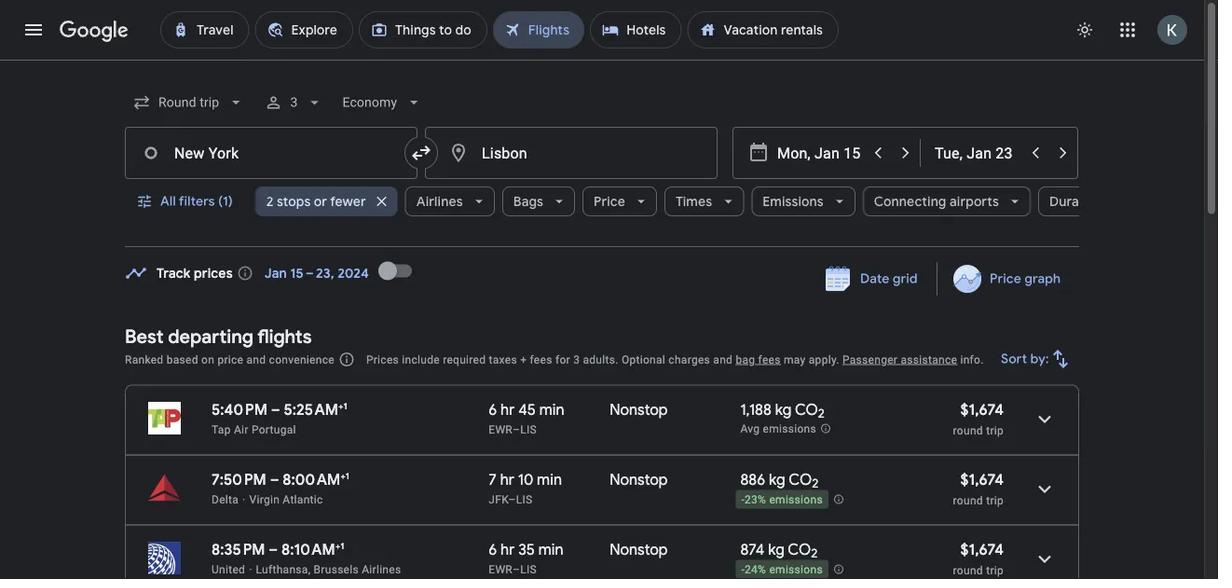 Task type: locate. For each thing, give the bounding box(es) containing it.
1 inside 5:40 pm – 5:25 am + 1
[[344, 400, 348, 412]]

kg inside 1,188 kg co 2
[[776, 400, 792, 419]]

None search field
[[125, 80, 1136, 247]]

virgin atlantic
[[249, 493, 323, 506]]

0 vertical spatial round
[[954, 424, 984, 437]]

1 vertical spatial nonstop flight. element
[[610, 470, 668, 492]]

none text field inside search box
[[425, 127, 718, 179]]

min inside 7 hr 10 min jfk – lis
[[537, 470, 562, 489]]

emissions down 874 kg co 2
[[770, 563, 823, 577]]

2 trip from the top
[[987, 494, 1004, 507]]

Departure text field
[[778, 128, 864, 178]]

round
[[954, 424, 984, 437], [954, 494, 984, 507], [954, 564, 984, 577]]

hr left "35" at left
[[501, 540, 515, 559]]

2 vertical spatial kg
[[769, 540, 785, 559]]

round for 886
[[954, 494, 984, 507]]

Return text field
[[935, 128, 1021, 178]]

None text field
[[125, 127, 418, 179]]

Arrival time: 8:00 AM on  Tuesday, January 16. text field
[[283, 470, 350, 489]]

0 horizontal spatial 3
[[290, 95, 298, 110]]

virgin
[[249, 493, 280, 506]]

1 vertical spatial 1
[[346, 470, 350, 482]]

886
[[741, 470, 766, 489]]

0 horizontal spatial price
[[594, 193, 626, 210]]

-24% emissions
[[742, 563, 823, 577]]

flight details. leaves newark liberty international airport at 8:35 pm on monday, january 15 and arrives at humberto delgado airport at 8:10 am on tuesday, january 16. image
[[1023, 537, 1068, 579]]

1 inside 7:50 pm – 8:00 am + 1
[[346, 470, 350, 482]]

airlines down swap origin and destination. image
[[417, 193, 463, 210]]

ewr for 6 hr 35 min
[[489, 563, 513, 576]]

2 vertical spatial co
[[788, 540, 812, 559]]

track prices
[[157, 265, 233, 282]]

3 $1,674 round trip from the top
[[954, 540, 1004, 577]]

hr inside 6 hr 45 min ewr – lis
[[501, 400, 515, 419]]

0 vertical spatial nonstop flight. element
[[610, 400, 668, 422]]

lis inside 7 hr 10 min jfk – lis
[[516, 493, 533, 506]]

ewr inside 6 hr 45 min ewr – lis
[[489, 423, 513, 436]]

price
[[594, 193, 626, 210], [990, 270, 1022, 287]]

2 vertical spatial nonstop
[[610, 540, 668, 559]]

0 horizontal spatial and
[[247, 353, 266, 366]]

1 and from the left
[[247, 353, 266, 366]]

8:35 pm – 8:10 am + 1
[[212, 540, 345, 559]]

bags
[[514, 193, 544, 210]]

1 vertical spatial airlines
[[362, 563, 401, 576]]

1 right 5:25 am
[[344, 400, 348, 412]]

3
[[290, 95, 298, 110], [574, 353, 580, 366]]

2 up -24% emissions
[[812, 546, 818, 562]]

1 vertical spatial min
[[537, 470, 562, 489]]

0 vertical spatial 3
[[290, 95, 298, 110]]

2 vertical spatial lis
[[521, 563, 537, 576]]

1 vertical spatial ewr
[[489, 563, 513, 576]]

$1,674 round trip for 886
[[954, 470, 1004, 507]]

3 nonstop flight. element from the top
[[610, 540, 668, 562]]

0 vertical spatial -
[[742, 494, 745, 507]]

- down 886
[[742, 494, 745, 507]]

price left graph
[[990, 270, 1022, 287]]

1,188
[[741, 400, 772, 419]]

nonstop flight. element for 6 hr 35 min
[[610, 540, 668, 562]]

+ inside 7:50 pm – 8:00 am + 1
[[341, 470, 346, 482]]

3 nonstop from the top
[[610, 540, 668, 559]]

1 - from the top
[[742, 494, 745, 507]]

1 horizontal spatial airlines
[[417, 193, 463, 210]]

emissions
[[763, 193, 824, 210]]

$1,674 down sort
[[961, 400, 1004, 419]]

based
[[167, 353, 198, 366]]

round down $1,674 text box
[[954, 424, 984, 437]]

0 vertical spatial $1,674
[[961, 400, 1004, 419]]

0 vertical spatial co
[[795, 400, 819, 419]]

– inside 7 hr 10 min jfk – lis
[[509, 493, 516, 506]]

– inside 6 hr 45 min ewr – lis
[[513, 423, 521, 436]]

hr right the 7
[[501, 470, 515, 489]]

lis inside 6 hr 45 min ewr – lis
[[521, 423, 537, 436]]

0 vertical spatial nonstop
[[610, 400, 668, 419]]

1 up brussels
[[341, 540, 345, 552]]

None field
[[125, 86, 253, 119], [335, 86, 431, 119], [125, 86, 253, 119], [335, 86, 431, 119]]

$1,674 for 874
[[961, 540, 1004, 559]]

2 stops or fewer
[[267, 193, 366, 210]]

lis inside 6 hr 35 min ewr – lis
[[521, 563, 537, 576]]

2 vertical spatial $1,674
[[961, 540, 1004, 559]]

total duration 6 hr 35 min. element
[[489, 540, 610, 562]]

1 vertical spatial price
[[990, 270, 1022, 287]]

find the best price region
[[125, 249, 1080, 311]]

grid
[[893, 270, 918, 287]]

min for 6 hr 35 min
[[539, 540, 564, 559]]

co for 1,188
[[795, 400, 819, 419]]

1 horizontal spatial fees
[[759, 353, 781, 366]]

1 vertical spatial $1,674
[[961, 470, 1004, 489]]

duration button
[[1039, 179, 1136, 224]]

trip for 874
[[987, 564, 1004, 577]]

+ for 5:25 am
[[339, 400, 344, 412]]

1 horizontal spatial 3
[[574, 353, 580, 366]]

airlines right brussels
[[362, 563, 401, 576]]

-
[[742, 494, 745, 507], [742, 563, 745, 577]]

1 vertical spatial trip
[[987, 494, 1004, 507]]

ewr inside 6 hr 35 min ewr – lis
[[489, 563, 513, 576]]

2 6 from the top
[[489, 540, 497, 559]]

1 vertical spatial 3
[[574, 353, 580, 366]]

2 ewr from the top
[[489, 563, 513, 576]]

1 vertical spatial $1,674 round trip
[[954, 470, 1004, 507]]

and left 'bag' on the bottom right
[[714, 353, 733, 366]]

lis
[[521, 423, 537, 436], [516, 493, 533, 506], [521, 563, 537, 576]]

on
[[201, 353, 215, 366]]

1 vertical spatial lis
[[516, 493, 533, 506]]

co up avg emissions
[[795, 400, 819, 419]]

or
[[314, 193, 327, 210]]

1674 us dollars text field for 886
[[961, 470, 1004, 489]]

1 round from the top
[[954, 424, 984, 437]]

kg up avg emissions
[[776, 400, 792, 419]]

2 1674 us dollars text field from the top
[[961, 540, 1004, 559]]

emissions down 886 kg co 2
[[770, 494, 823, 507]]

min inside 6 hr 45 min ewr – lis
[[540, 400, 565, 419]]

1674 us dollars text field for 874
[[961, 540, 1004, 559]]

0 vertical spatial 1
[[344, 400, 348, 412]]

0 vertical spatial emissions
[[763, 423, 817, 436]]

nonstop
[[610, 400, 668, 419], [610, 470, 668, 489], [610, 540, 668, 559]]

fees left for
[[530, 353, 553, 366]]

None text field
[[425, 127, 718, 179]]

0 vertical spatial kg
[[776, 400, 792, 419]]

0 vertical spatial $1,674 round trip
[[954, 400, 1004, 437]]

adults.
[[583, 353, 619, 366]]

1 horizontal spatial and
[[714, 353, 733, 366]]

– down "35" at left
[[513, 563, 521, 576]]

2 and from the left
[[714, 353, 733, 366]]

kg inside 874 kg co 2
[[769, 540, 785, 559]]

lis down 10
[[516, 493, 533, 506]]

2 up -23% emissions
[[813, 476, 819, 492]]

0 vertical spatial 1674 us dollars text field
[[961, 470, 1004, 489]]

1 vertical spatial 1674 us dollars text field
[[961, 540, 1004, 559]]

3 trip from the top
[[987, 564, 1004, 577]]

6 left "35" at left
[[489, 540, 497, 559]]

1 inside '8:35 pm – 8:10 am + 1'
[[341, 540, 345, 552]]

learn more about tracked prices image
[[237, 265, 253, 282]]

1 right 8:00 am
[[346, 470, 350, 482]]

6 inside 6 hr 35 min ewr – lis
[[489, 540, 497, 559]]

1 vertical spatial 6
[[489, 540, 497, 559]]

airlines
[[417, 193, 463, 210], [362, 563, 401, 576]]

1 trip from the top
[[987, 424, 1004, 437]]

$1,674 left flight details. leaves newark liberty international airport at 8:35 pm on monday, january 15 and arrives at humberto delgado airport at 8:10 am on tuesday, january 16. icon
[[961, 540, 1004, 559]]

hr inside 7 hr 10 min jfk – lis
[[501, 470, 515, 489]]

3 round from the top
[[954, 564, 984, 577]]

0 vertical spatial price
[[594, 193, 626, 210]]

0 vertical spatial ewr
[[489, 423, 513, 436]]

fees
[[530, 353, 553, 366], [759, 353, 781, 366]]

2 vertical spatial emissions
[[770, 563, 823, 577]]

2 $1,674 round trip from the top
[[954, 470, 1004, 507]]

connecting airports button
[[863, 179, 1032, 224]]

– down 45
[[513, 423, 521, 436]]

lis for 45
[[521, 423, 537, 436]]

2 inside 1,188 kg co 2
[[819, 406, 825, 422]]

hr inside 6 hr 35 min ewr – lis
[[501, 540, 515, 559]]

2 - from the top
[[742, 563, 745, 577]]

min inside 6 hr 35 min ewr – lis
[[539, 540, 564, 559]]

1 vertical spatial kg
[[769, 470, 786, 489]]

1 ewr from the top
[[489, 423, 513, 436]]

1 vertical spatial round
[[954, 494, 984, 507]]

co inside 1,188 kg co 2
[[795, 400, 819, 419]]

2 inside 886 kg co 2
[[813, 476, 819, 492]]

- down '874'
[[742, 563, 745, 577]]

ewr up the 7
[[489, 423, 513, 436]]

lis down "35" at left
[[521, 563, 537, 576]]

min right "35" at left
[[539, 540, 564, 559]]

trip for 1,188
[[987, 424, 1004, 437]]

sort
[[1002, 351, 1028, 367]]

kg inside 886 kg co 2
[[769, 470, 786, 489]]

(1)
[[218, 193, 233, 210]]

trip down $1,674 text box
[[987, 424, 1004, 437]]

2 $1,674 from the top
[[961, 470, 1004, 489]]

0 horizontal spatial airlines
[[362, 563, 401, 576]]

kg for 1,188
[[776, 400, 792, 419]]

0 vertical spatial 6
[[489, 400, 497, 419]]

price inside popup button
[[594, 193, 626, 210]]

min right 45
[[540, 400, 565, 419]]

change appearance image
[[1063, 7, 1108, 52]]

2 for 6 hr 35 min
[[812, 546, 818, 562]]

23%
[[745, 494, 767, 507]]

1 $1,674 from the top
[[961, 400, 1004, 419]]

$1,674 round trip
[[954, 400, 1004, 437], [954, 470, 1004, 507], [954, 540, 1004, 577]]

1 vertical spatial hr
[[501, 470, 515, 489]]

Arrival time: 8:10 AM on  Tuesday, January 16. text field
[[282, 540, 345, 559]]

lis for 10
[[516, 493, 533, 506]]

ranked based on price and convenience
[[125, 353, 335, 366]]

1 vertical spatial co
[[789, 470, 813, 489]]

co
[[795, 400, 819, 419], [789, 470, 813, 489], [788, 540, 812, 559]]

0 vertical spatial min
[[540, 400, 565, 419]]

1 horizontal spatial price
[[990, 270, 1022, 287]]

1 vertical spatial -
[[742, 563, 745, 577]]

0 vertical spatial lis
[[521, 423, 537, 436]]

airlines button
[[405, 179, 495, 224]]

1 1674 us dollars text field from the top
[[961, 470, 1004, 489]]

swap origin and destination. image
[[410, 142, 433, 164]]

2 vertical spatial trip
[[987, 564, 1004, 577]]

1 vertical spatial nonstop
[[610, 470, 668, 489]]

min right 10
[[537, 470, 562, 489]]

lis for 35
[[521, 563, 537, 576]]

2 vertical spatial round
[[954, 564, 984, 577]]

1 for 5:25 am
[[344, 400, 348, 412]]

+
[[521, 353, 527, 366], [339, 400, 344, 412], [341, 470, 346, 482], [336, 540, 341, 552]]

trip left flight details. leaves newark liberty international airport at 8:35 pm on monday, january 15 and arrives at humberto delgado airport at 8:10 am on tuesday, january 16. icon
[[987, 564, 1004, 577]]

total duration 7 hr 10 min. element
[[489, 470, 610, 492]]

round left flight details. leaves newark liberty international airport at 8:35 pm on monday, january 15 and arrives at humberto delgado airport at 8:10 am on tuesday, january 16. icon
[[954, 564, 984, 577]]

$1,674 left flight details. leaves john f. kennedy international airport at 7:50 pm on monday, january 15 and arrives at humberto delgado airport at 8:00 am on tuesday, january 16. 'icon' at right bottom
[[961, 470, 1004, 489]]

2 vertical spatial 1
[[341, 540, 345, 552]]

5:40 pm
[[212, 400, 268, 419]]

2 vertical spatial min
[[539, 540, 564, 559]]

6 left 45
[[489, 400, 497, 419]]

7
[[489, 470, 497, 489]]

ewr down total duration 6 hr 35 min. element
[[489, 563, 513, 576]]

lis down 45
[[521, 423, 537, 436]]

main menu image
[[22, 19, 45, 41]]

ewr for 6 hr 45 min
[[489, 423, 513, 436]]

and right price
[[247, 353, 266, 366]]

1674 US dollars text field
[[961, 470, 1004, 489], [961, 540, 1004, 559]]

best
[[125, 325, 164, 348]]

1 vertical spatial emissions
[[770, 494, 823, 507]]

+ inside 5:40 pm – 5:25 am + 1
[[339, 400, 344, 412]]

kg up -23% emissions
[[769, 470, 786, 489]]

3 inside popup button
[[290, 95, 298, 110]]

2 left the 'stops'
[[267, 193, 274, 210]]

hr
[[501, 400, 515, 419], [501, 470, 515, 489], [501, 540, 515, 559]]

– down total duration 7 hr 10 min. element
[[509, 493, 516, 506]]

nonstop flight. element for 6 hr 45 min
[[610, 400, 668, 422]]

$1,674 round trip left flight details. leaves newark liberty international airport at 8:35 pm on monday, january 15 and arrives at humberto delgado airport at 8:10 am on tuesday, january 16. icon
[[954, 540, 1004, 577]]

price inside button
[[990, 270, 1022, 287]]

all filters (1)
[[160, 193, 233, 210]]

0 vertical spatial trip
[[987, 424, 1004, 437]]

$1,674 round trip left flight details. leaves john f. kennedy international airport at 7:50 pm on monday, january 15 and arrives at humberto delgado airport at 8:00 am on tuesday, january 16. 'icon' at right bottom
[[954, 470, 1004, 507]]

1674 us dollars text field left flight details. leaves john f. kennedy international airport at 7:50 pm on monday, january 15 and arrives at humberto delgado airport at 8:00 am on tuesday, january 16. 'icon' at right bottom
[[961, 470, 1004, 489]]

2 nonstop from the top
[[610, 470, 668, 489]]

filters
[[179, 193, 215, 210]]

2 inside 2 stops or fewer popup button
[[267, 193, 274, 210]]

$1,674 round trip left flight details. leaves newark liberty international airport at 5:40 pm on monday, january 15 and arrives at humberto delgado airport at 5:25 am on tuesday, january 16. icon
[[954, 400, 1004, 437]]

1674 us dollars text field left flight details. leaves newark liberty international airport at 8:35 pm on monday, january 15 and arrives at humberto delgado airport at 8:10 am on tuesday, january 16. icon
[[961, 540, 1004, 559]]

2 vertical spatial hr
[[501, 540, 515, 559]]

2 vertical spatial $1,674 round trip
[[954, 540, 1004, 577]]

kg for 886
[[769, 470, 786, 489]]

co up -23% emissions
[[789, 470, 813, 489]]

kg
[[776, 400, 792, 419], [769, 470, 786, 489], [769, 540, 785, 559]]

2 for 6 hr 45 min
[[819, 406, 825, 422]]

airlines inside best departing flights main content
[[362, 563, 401, 576]]

3 $1,674 from the top
[[961, 540, 1004, 559]]

date
[[861, 270, 890, 287]]

886 kg co 2
[[741, 470, 819, 492]]

and
[[247, 353, 266, 366], [714, 353, 733, 366]]

0 vertical spatial hr
[[501, 400, 515, 419]]

round left flight details. leaves john f. kennedy international airport at 7:50 pm on monday, january 15 and arrives at humberto delgado airport at 8:00 am on tuesday, january 16. 'icon' at right bottom
[[954, 494, 984, 507]]

price for price
[[594, 193, 626, 210]]

connecting
[[875, 193, 947, 210]]

$1,674
[[961, 400, 1004, 419], [961, 470, 1004, 489], [961, 540, 1004, 559]]

price graph button
[[942, 262, 1076, 296]]

2 inside 874 kg co 2
[[812, 546, 818, 562]]

2 round from the top
[[954, 494, 984, 507]]

1 6 from the top
[[489, 400, 497, 419]]

co up -24% emissions
[[788, 540, 812, 559]]

hr for 10
[[501, 470, 515, 489]]

portugal
[[252, 423, 296, 436]]

emissions down 1,188 kg co 2
[[763, 423, 817, 436]]

price graph
[[990, 270, 1061, 287]]

2
[[267, 193, 274, 210], [819, 406, 825, 422], [813, 476, 819, 492], [812, 546, 818, 562]]

emissions for 874
[[770, 563, 823, 577]]

prices
[[366, 353, 399, 366]]

kg up -24% emissions
[[769, 540, 785, 559]]

1 nonstop from the top
[[610, 400, 668, 419]]

trip left flight details. leaves john f. kennedy international airport at 7:50 pm on monday, january 15 and arrives at humberto delgado airport at 8:00 am on tuesday, january 16. 'icon' at right bottom
[[987, 494, 1004, 507]]

0 horizontal spatial fees
[[530, 353, 553, 366]]

2 down apply.
[[819, 406, 825, 422]]

$1,674 round trip for 874
[[954, 540, 1004, 577]]

hr left 45
[[501, 400, 515, 419]]

1 $1,674 round trip from the top
[[954, 400, 1004, 437]]

price right "bags" 'popup button'
[[594, 193, 626, 210]]

0 vertical spatial airlines
[[417, 193, 463, 210]]

6 inside 6 hr 45 min ewr – lis
[[489, 400, 497, 419]]

2 vertical spatial nonstop flight. element
[[610, 540, 668, 562]]

total duration 6 hr 45 min. element
[[489, 400, 610, 422]]

optional
[[622, 353, 666, 366]]

1 nonstop flight. element from the top
[[610, 400, 668, 422]]

1,188 kg co 2
[[741, 400, 825, 422]]

nonstop for 7 hr 10 min
[[610, 470, 668, 489]]

co inside 886 kg co 2
[[789, 470, 813, 489]]

6 for 6 hr 35 min
[[489, 540, 497, 559]]

round for 1,188
[[954, 424, 984, 437]]

2 nonstop flight. element from the top
[[610, 470, 668, 492]]

graph
[[1025, 270, 1061, 287]]

+ inside '8:35 pm – 8:10 am + 1'
[[336, 540, 341, 552]]

co inside 874 kg co 2
[[788, 540, 812, 559]]

fees right 'bag' on the bottom right
[[759, 353, 781, 366]]

nonstop flight. element
[[610, 400, 668, 422], [610, 470, 668, 492], [610, 540, 668, 562]]



Task type: vqa. For each thing, say whether or not it's contained in the screenshot.
AIRLINES popup button
yes



Task type: describe. For each thing, give the bounding box(es) containing it.
leaves newark liberty international airport at 5:40 pm on monday, january 15 and arrives at humberto delgado airport at 5:25 am on tuesday, january 16. element
[[212, 400, 348, 419]]

- for 886
[[742, 494, 745, 507]]

35
[[519, 540, 535, 559]]

7:50 pm – 8:00 am + 1
[[212, 470, 350, 489]]

sort by:
[[1002, 351, 1050, 367]]

lufthansa,
[[256, 563, 311, 576]]

– inside 6 hr 35 min ewr – lis
[[513, 563, 521, 576]]

10
[[518, 470, 534, 489]]

-23% emissions
[[742, 494, 823, 507]]

6 for 6 hr 45 min
[[489, 400, 497, 419]]

+ for 8:10 am
[[336, 540, 341, 552]]

sort by: button
[[994, 337, 1080, 381]]

round for 874
[[954, 564, 984, 577]]

– up virgin
[[270, 470, 279, 489]]

air
[[234, 423, 249, 436]]

avg
[[741, 423, 760, 436]]

flight details. leaves newark liberty international airport at 5:40 pm on monday, january 15 and arrives at humberto delgado airport at 5:25 am on tuesday, january 16. image
[[1023, 397, 1068, 442]]

6 hr 35 min ewr – lis
[[489, 540, 564, 576]]

1 fees from the left
[[530, 353, 553, 366]]

+ for 8:00 am
[[341, 470, 346, 482]]

united
[[212, 563, 245, 576]]

prices include required taxes + fees for 3 adults. optional charges and bag fees may apply. passenger assistance
[[366, 353, 958, 366]]

jan 15 – 23, 2024
[[265, 265, 369, 282]]

2024
[[338, 265, 369, 282]]

874 kg co 2
[[741, 540, 818, 562]]

min for 7 hr 10 min
[[537, 470, 562, 489]]

5:40 pm – 5:25 am + 1
[[212, 400, 348, 419]]

taxes
[[489, 353, 517, 366]]

date grid
[[861, 270, 918, 287]]

24%
[[745, 563, 767, 577]]

stops
[[277, 193, 311, 210]]

apply.
[[809, 353, 840, 366]]

$1,674 round trip for 1,188
[[954, 400, 1004, 437]]

3 inside best departing flights main content
[[574, 353, 580, 366]]

best departing flights
[[125, 325, 312, 348]]

leaves newark liberty international airport at 8:35 pm on monday, january 15 and arrives at humberto delgado airport at 8:10 am on tuesday, january 16. element
[[212, 540, 345, 559]]

jfk
[[489, 493, 509, 506]]

1 for 8:10 am
[[341, 540, 345, 552]]

jan
[[265, 265, 287, 282]]

passenger assistance button
[[843, 353, 958, 366]]

hr for 45
[[501, 400, 515, 419]]

min for 6 hr 45 min
[[540, 400, 565, 419]]

bags button
[[502, 179, 575, 224]]

7 hr 10 min jfk – lis
[[489, 470, 562, 506]]

2 for 7 hr 10 min
[[813, 476, 819, 492]]

2 stops or fewer button
[[255, 179, 398, 224]]

lufthansa, brussels airlines
[[256, 563, 401, 576]]

co for 874
[[788, 540, 812, 559]]

3 button
[[257, 80, 331, 125]]

all filters (1) button
[[125, 179, 248, 224]]

Departure time: 7:50 PM. text field
[[212, 470, 267, 489]]

tap air portugal
[[212, 423, 296, 436]]

bag
[[736, 353, 756, 366]]

times button
[[665, 179, 745, 224]]

for
[[556, 353, 571, 366]]

6 hr 45 min ewr – lis
[[489, 400, 565, 436]]

fewer
[[330, 193, 366, 210]]

all
[[160, 193, 176, 210]]

bag fees button
[[736, 353, 781, 366]]

flight details. leaves john f. kennedy international airport at 7:50 pm on monday, january 15 and arrives at humberto delgado airport at 8:00 am on tuesday, january 16. image
[[1023, 467, 1068, 512]]

Arrival time: 5:25 AM on  Tuesday, January 16. text field
[[284, 400, 348, 419]]

trip for 886
[[987, 494, 1004, 507]]

price
[[218, 353, 244, 366]]

8:35 pm
[[212, 540, 265, 559]]

nonstop for 6 hr 35 min
[[610, 540, 668, 559]]

874
[[741, 540, 765, 559]]

emissions button
[[752, 179, 856, 224]]

charges
[[669, 353, 711, 366]]

emissions for 886
[[770, 494, 823, 507]]

avg emissions
[[741, 423, 817, 436]]

– up lufthansa,
[[269, 540, 278, 559]]

duration
[[1050, 193, 1104, 210]]

15 – 23,
[[291, 265, 335, 282]]

atlantic
[[283, 493, 323, 506]]

delta
[[212, 493, 239, 506]]

1 for 8:00 am
[[346, 470, 350, 482]]

required
[[443, 353, 486, 366]]

nonstop for 6 hr 45 min
[[610, 400, 668, 419]]

track
[[157, 265, 191, 282]]

best departing flights main content
[[125, 249, 1080, 579]]

flights
[[258, 325, 312, 348]]

8:00 am
[[283, 470, 341, 489]]

times
[[676, 193, 713, 210]]

leaves john f. kennedy international airport at 7:50 pm on monday, january 15 and arrives at humberto delgado airport at 8:00 am on tuesday, january 16. element
[[212, 470, 350, 489]]

co for 886
[[789, 470, 813, 489]]

$1,674 for 1,188
[[961, 400, 1004, 419]]

none search field containing all filters (1)
[[125, 80, 1136, 247]]

ranked
[[125, 353, 164, 366]]

include
[[402, 353, 440, 366]]

learn more about ranking image
[[338, 351, 355, 368]]

connecting airports
[[875, 193, 1000, 210]]

Departure time: 5:40 PM. text field
[[212, 400, 268, 419]]

assistance
[[901, 353, 958, 366]]

brussels
[[314, 563, 359, 576]]

prices
[[194, 265, 233, 282]]

- for 874
[[742, 563, 745, 577]]

1674 US dollars text field
[[961, 400, 1004, 419]]

airports
[[950, 193, 1000, 210]]

Departure time: 8:35 PM. text field
[[212, 540, 265, 559]]

date grid button
[[812, 262, 933, 296]]

airlines inside "popup button"
[[417, 193, 463, 210]]

8:10 am
[[282, 540, 336, 559]]

passenger
[[843, 353, 898, 366]]

5:25 am
[[284, 400, 339, 419]]

price for price graph
[[990, 270, 1022, 287]]

nonstop flight. element for 7 hr 10 min
[[610, 470, 668, 492]]

by:
[[1031, 351, 1050, 367]]

tap
[[212, 423, 231, 436]]

hr for 35
[[501, 540, 515, 559]]

departing
[[168, 325, 254, 348]]

$1,674 for 886
[[961, 470, 1004, 489]]

kg for 874
[[769, 540, 785, 559]]

2 fees from the left
[[759, 353, 781, 366]]

loading results progress bar
[[0, 60, 1205, 63]]

convenience
[[269, 353, 335, 366]]

7:50 pm
[[212, 470, 267, 489]]

– up portugal
[[271, 400, 280, 419]]



